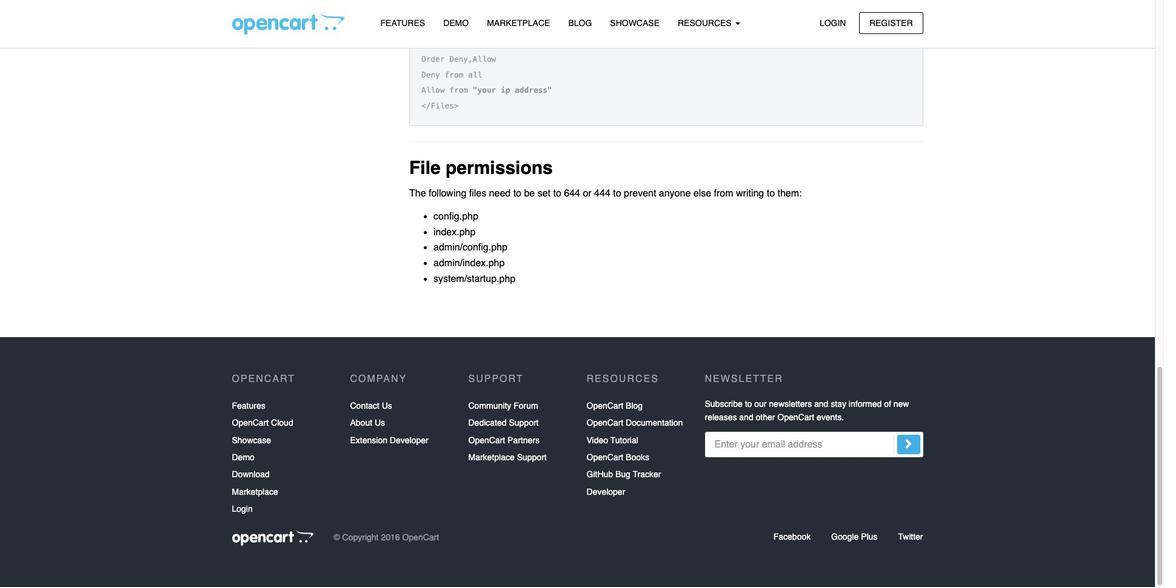 Task type: vqa. For each thing, say whether or not it's contained in the screenshot.
displayed
no



Task type: describe. For each thing, give the bounding box(es) containing it.
file
[[409, 157, 441, 178]]

system/startup.php
[[434, 273, 516, 284]]

informed
[[849, 399, 882, 409]]

permissions
[[446, 157, 553, 178]]

dedicated support
[[469, 418, 539, 428]]

from for deny
[[445, 70, 464, 79]]

github
[[587, 470, 613, 479]]

facebook link
[[774, 532, 811, 541]]

opencart for opencart books
[[587, 452, 624, 462]]

of
[[884, 399, 891, 409]]

register
[[870, 18, 913, 28]]

cloud
[[271, 418, 293, 428]]

the
[[409, 188, 426, 199]]

us for about us
[[375, 418, 385, 428]]

<files
[[424, 39, 452, 48]]

about us
[[350, 418, 385, 428]]

0 horizontal spatial login link
[[232, 500, 253, 518]]

twitter link
[[898, 532, 923, 541]]

1 vertical spatial developer
[[587, 487, 625, 497]]

facebook
[[774, 532, 811, 541]]

marketplace support
[[469, 452, 547, 462]]

1 vertical spatial marketplace
[[469, 452, 515, 462]]

*.*>
[[457, 39, 475, 48]]

0 vertical spatial marketplace
[[487, 18, 550, 28]]

else
[[694, 188, 711, 199]]

releases
[[705, 413, 737, 422]]

resources link
[[669, 13, 749, 34]]

0 vertical spatial blog
[[569, 18, 592, 28]]

video tutorial
[[587, 435, 639, 445]]

extension
[[350, 435, 388, 445]]

opencart for opencart cloud
[[232, 418, 269, 428]]

extension developer link
[[350, 432, 429, 449]]

2 " from the left
[[548, 86, 552, 95]]

opencart books
[[587, 452, 650, 462]]

writing
[[736, 188, 764, 199]]

forum
[[514, 401, 538, 410]]

allow from " your ip address "
[[422, 86, 552, 95]]

opencart inside the subscribe to our newsletters and stay informed of new releases and other opencart events.
[[778, 413, 815, 422]]

video tutorial link
[[587, 432, 639, 449]]

the following files need to be set to 644 or 444 to prevent anyone else from writing to them:
[[409, 188, 802, 199]]

1 horizontal spatial resources
[[678, 18, 734, 28]]

1 " from the left
[[473, 86, 478, 95]]

0 vertical spatial marketplace link
[[478, 13, 559, 34]]

blog link
[[559, 13, 601, 34]]

marketplace support link
[[469, 449, 547, 466]]

new
[[894, 399, 909, 409]]

community
[[469, 401, 511, 410]]

events.
[[817, 413, 844, 422]]

© copyright 2016 opencart
[[334, 533, 439, 542]]

config.php
[[434, 211, 478, 222]]

opencart for opencart documentation
[[587, 418, 624, 428]]

1 horizontal spatial demo
[[443, 18, 469, 28]]

features for opencart cloud
[[232, 401, 265, 410]]

community forum
[[469, 401, 538, 410]]

0 vertical spatial showcase link
[[601, 13, 669, 34]]

following
[[429, 188, 467, 199]]

other
[[756, 413, 775, 422]]

to left them:
[[767, 188, 775, 199]]

opencart right the 2016
[[402, 533, 439, 542]]

1 vertical spatial showcase link
[[232, 432, 271, 449]]

admin/config.php
[[434, 242, 508, 253]]

©
[[334, 533, 340, 542]]

plus
[[861, 532, 878, 541]]

showcase for bottom showcase link
[[232, 435, 271, 445]]

</files>
[[422, 101, 459, 110]]

644
[[564, 188, 580, 199]]

opencart blog link
[[587, 397, 643, 414]]

newsletters
[[769, 399, 812, 409]]

0 horizontal spatial resources
[[587, 373, 659, 384]]

0 vertical spatial demo link
[[434, 13, 478, 34]]

444
[[594, 188, 611, 199]]

video
[[587, 435, 608, 445]]

2 vertical spatial marketplace
[[232, 487, 278, 497]]

developer link
[[587, 483, 625, 500]]

0 horizontal spatial demo link
[[232, 449, 255, 466]]

files
[[469, 188, 487, 199]]

tracker
[[633, 470, 661, 479]]

contact
[[350, 401, 380, 410]]

partners
[[508, 435, 540, 445]]

anyone
[[659, 188, 691, 199]]

subscribe
[[705, 399, 743, 409]]

tutorial
[[611, 435, 639, 445]]

deny,allow
[[450, 55, 496, 64]]

documentation
[[626, 418, 683, 428]]

developer inside extension developer link
[[390, 435, 429, 445]]



Task type: locate. For each thing, give the bounding box(es) containing it.
google plus link
[[832, 532, 878, 541]]

0 horizontal spatial showcase link
[[232, 432, 271, 449]]

1 vertical spatial from
[[450, 86, 468, 95]]

opencart
[[232, 373, 295, 384], [587, 401, 624, 410], [778, 413, 815, 422], [232, 418, 269, 428], [587, 418, 624, 428], [469, 435, 505, 445], [587, 452, 624, 462], [402, 533, 439, 542]]

0 horizontal spatial demo
[[232, 452, 255, 462]]

opencart cloud link
[[232, 414, 293, 432]]

github bug tracker link
[[587, 466, 661, 483]]

github bug tracker
[[587, 470, 661, 479]]

google plus
[[832, 532, 878, 541]]

and up events.
[[815, 399, 829, 409]]

Enter your email address text field
[[705, 432, 923, 457]]

copyright
[[342, 533, 379, 542]]

0 horizontal spatial features
[[232, 401, 265, 410]]

opencart blog
[[587, 401, 643, 410]]

community forum link
[[469, 397, 538, 414]]

login for the left 'login' link
[[232, 504, 253, 514]]

1 vertical spatial blog
[[626, 401, 643, 410]]

opencart up opencart documentation
[[587, 401, 624, 410]]

0 horizontal spatial marketplace link
[[232, 483, 278, 500]]

contact us
[[350, 401, 392, 410]]

1 horizontal spatial showcase link
[[601, 13, 669, 34]]

0 horizontal spatial features link
[[232, 397, 265, 414]]

from
[[445, 70, 464, 79], [450, 86, 468, 95], [714, 188, 734, 199]]

showcase right blog link
[[610, 18, 660, 28]]

0 horizontal spatial blog
[[569, 18, 592, 28]]

opencart up opencart cloud
[[232, 373, 295, 384]]

opencart for opencart partners
[[469, 435, 505, 445]]

marketplace link up deny,allow
[[478, 13, 559, 34]]

google
[[832, 532, 859, 541]]

download
[[232, 470, 270, 479]]

us right contact
[[382, 401, 392, 410]]

1 horizontal spatial login link
[[810, 12, 857, 34]]

features
[[381, 18, 425, 28], [232, 401, 265, 410]]

newsletter
[[705, 373, 783, 384]]

1 vertical spatial resources
[[587, 373, 659, 384]]

0 vertical spatial resources
[[678, 18, 734, 28]]

prevent
[[624, 188, 656, 199]]

2016
[[381, 533, 400, 542]]

angle right image
[[905, 437, 912, 451]]

1 horizontal spatial features link
[[371, 13, 434, 34]]

login link left 'register' 'link'
[[810, 12, 857, 34]]

1 horizontal spatial showcase
[[610, 18, 660, 28]]

<files *.*>
[[424, 39, 475, 48]]

extension developer
[[350, 435, 429, 445]]

ip
[[501, 86, 510, 95]]

company
[[350, 373, 407, 384]]

our
[[755, 399, 767, 409]]

0 vertical spatial showcase
[[610, 18, 660, 28]]

marketplace down opencart partners 'link'
[[469, 452, 515, 462]]

" down all
[[473, 86, 478, 95]]

us
[[382, 401, 392, 410], [375, 418, 385, 428]]

demo link up download
[[232, 449, 255, 466]]

0 vertical spatial features
[[381, 18, 425, 28]]

opencart down dedicated
[[469, 435, 505, 445]]

login left register
[[820, 18, 846, 28]]

features link
[[371, 13, 434, 34], [232, 397, 265, 414]]

from down order deny,allow
[[445, 70, 464, 79]]

support for marketplace
[[517, 452, 547, 462]]

need
[[489, 188, 511, 199]]

0 vertical spatial us
[[382, 401, 392, 410]]

opencart inside 'link'
[[469, 435, 505, 445]]

or
[[583, 188, 592, 199]]

showcase for topmost showcase link
[[610, 18, 660, 28]]

and left other
[[739, 413, 754, 422]]

0 vertical spatial demo
[[443, 18, 469, 28]]

demo
[[443, 18, 469, 28], [232, 452, 255, 462]]

deny from all
[[422, 70, 482, 79]]

dedicated support link
[[469, 414, 539, 432]]

0 vertical spatial features link
[[371, 13, 434, 34]]

file permissions
[[409, 157, 553, 178]]

login down the download 'link'
[[232, 504, 253, 514]]

opencart up "video tutorial"
[[587, 418, 624, 428]]

demo link
[[434, 13, 478, 34], [232, 449, 255, 466]]

" right ip
[[548, 86, 552, 95]]

contact us link
[[350, 397, 392, 414]]

0 horizontal spatial login
[[232, 504, 253, 514]]

to right 'set'
[[553, 188, 562, 199]]

login link
[[810, 12, 857, 34], [232, 500, 253, 518]]

to left be
[[513, 188, 522, 199]]

opencart down newsletters
[[778, 413, 815, 422]]

features link up opencart cloud
[[232, 397, 265, 414]]

0 vertical spatial developer
[[390, 435, 429, 445]]

marketplace up deny,allow
[[487, 18, 550, 28]]

opencart partners
[[469, 435, 540, 445]]

marketplace link down download
[[232, 483, 278, 500]]

developer right extension
[[390, 435, 429, 445]]

from down deny from all
[[450, 86, 468, 95]]

demo link up <files *.*>
[[434, 13, 478, 34]]

features link up <files
[[371, 13, 434, 34]]

1 horizontal spatial marketplace link
[[478, 13, 559, 34]]

1 vertical spatial showcase
[[232, 435, 271, 445]]

features link for demo
[[371, 13, 434, 34]]

1 vertical spatial us
[[375, 418, 385, 428]]

us right the about
[[375, 418, 385, 428]]

stay
[[831, 399, 847, 409]]

0 horizontal spatial showcase
[[232, 435, 271, 445]]

1 vertical spatial demo
[[232, 452, 255, 462]]

1 horizontal spatial blog
[[626, 401, 643, 410]]

0 horizontal spatial and
[[739, 413, 754, 422]]

1 vertical spatial marketplace link
[[232, 483, 278, 500]]

admin/index.php
[[434, 258, 505, 269]]

us for contact us
[[382, 401, 392, 410]]

1 horizontal spatial features
[[381, 18, 425, 28]]

showcase
[[610, 18, 660, 28], [232, 435, 271, 445]]

opencart partners link
[[469, 432, 540, 449]]

login for the topmost 'login' link
[[820, 18, 846, 28]]

and
[[815, 399, 829, 409], [739, 413, 754, 422]]

1 horizontal spatial demo link
[[434, 13, 478, 34]]

to right "444"
[[613, 188, 621, 199]]

2 vertical spatial from
[[714, 188, 734, 199]]

showcase link
[[601, 13, 669, 34], [232, 432, 271, 449]]

subscribe to our newsletters and stay informed of new releases and other opencart events.
[[705, 399, 909, 422]]

set
[[538, 188, 551, 199]]

all
[[468, 70, 482, 79]]

support up the partners
[[509, 418, 539, 428]]

2 vertical spatial support
[[517, 452, 547, 462]]

marketplace down the download 'link'
[[232, 487, 278, 497]]

from for allow
[[450, 86, 468, 95]]

1 vertical spatial and
[[739, 413, 754, 422]]

demo up download
[[232, 452, 255, 462]]

0 vertical spatial login
[[820, 18, 846, 28]]

resources
[[678, 18, 734, 28], [587, 373, 659, 384]]

1 vertical spatial support
[[509, 418, 539, 428]]

marketplace
[[487, 18, 550, 28], [469, 452, 515, 462], [232, 487, 278, 497]]

1 horizontal spatial login
[[820, 18, 846, 28]]

opencart for opencart blog
[[587, 401, 624, 410]]

features for demo
[[381, 18, 425, 28]]

0 vertical spatial support
[[469, 373, 524, 384]]

0 vertical spatial login link
[[810, 12, 857, 34]]

opencart left cloud
[[232, 418, 269, 428]]

0 vertical spatial and
[[815, 399, 829, 409]]

allow
[[422, 86, 445, 95]]

order deny,allow
[[422, 55, 496, 64]]

support for dedicated
[[509, 418, 539, 428]]

books
[[626, 452, 650, 462]]

1 horizontal spatial developer
[[587, 487, 625, 497]]

them:
[[778, 188, 802, 199]]

dedicated
[[469, 418, 507, 428]]

opencart books link
[[587, 449, 650, 466]]

0 horizontal spatial developer
[[390, 435, 429, 445]]

1 vertical spatial login link
[[232, 500, 253, 518]]

from right else in the top of the page
[[714, 188, 734, 199]]

opencart cloud
[[232, 418, 293, 428]]

to inside the subscribe to our newsletters and stay informed of new releases and other opencart events.
[[745, 399, 752, 409]]

opencart for opencart
[[232, 373, 295, 384]]

about us link
[[350, 414, 385, 432]]

config.php index.php admin/config.php admin/index.php system/startup.php
[[434, 211, 516, 284]]

opencart documentation link
[[587, 414, 683, 432]]

1 vertical spatial login
[[232, 504, 253, 514]]

1 horizontal spatial "
[[548, 86, 552, 95]]

deny
[[422, 70, 440, 79]]

1 vertical spatial features
[[232, 401, 265, 410]]

demo up <files *.*>
[[443, 18, 469, 28]]

register link
[[859, 12, 923, 34]]

"
[[473, 86, 478, 95], [548, 86, 552, 95]]

order
[[422, 55, 445, 64]]

0 horizontal spatial "
[[473, 86, 478, 95]]

0 vertical spatial from
[[445, 70, 464, 79]]

to left our
[[745, 399, 752, 409]]

1 vertical spatial features link
[[232, 397, 265, 414]]

support down the partners
[[517, 452, 547, 462]]

twitter
[[898, 532, 923, 541]]

developer
[[390, 435, 429, 445], [587, 487, 625, 497]]

1 vertical spatial demo link
[[232, 449, 255, 466]]

be
[[524, 188, 535, 199]]

1 horizontal spatial and
[[815, 399, 829, 409]]

support up community
[[469, 373, 524, 384]]

features up opencart cloud
[[232, 401, 265, 410]]

developer down github
[[587, 487, 625, 497]]

opencart up github
[[587, 452, 624, 462]]

showcase down "opencart cloud" link
[[232, 435, 271, 445]]

opencart - open source shopping cart solution image
[[232, 13, 344, 35]]

login link down the download 'link'
[[232, 500, 253, 518]]

opencart image
[[232, 530, 313, 546]]

features up <files
[[381, 18, 425, 28]]

blog
[[569, 18, 592, 28], [626, 401, 643, 410]]

about
[[350, 418, 372, 428]]

features link for opencart cloud
[[232, 397, 265, 414]]



